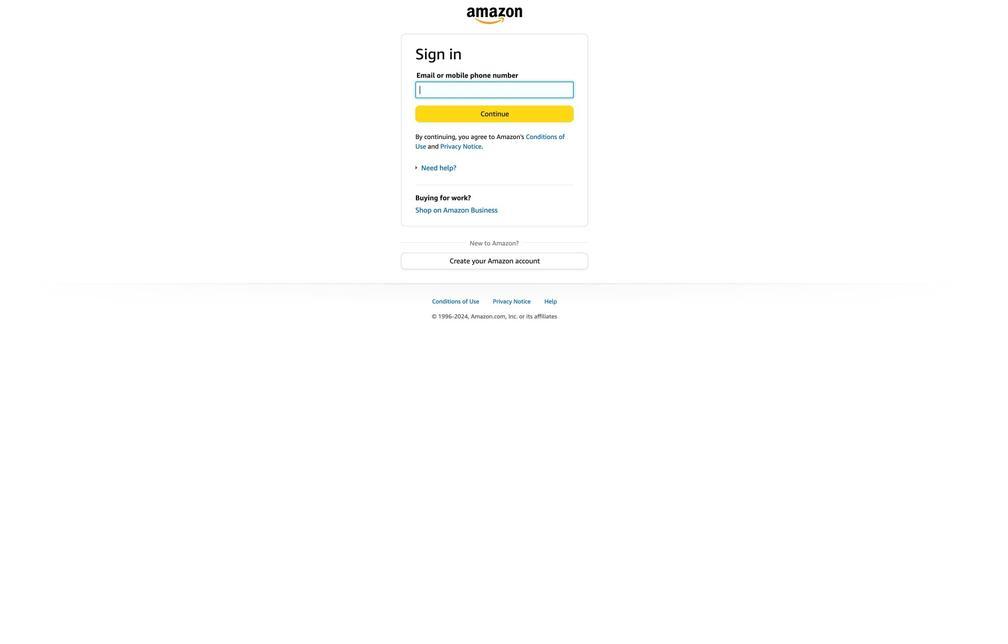 Task type: describe. For each thing, give the bounding box(es) containing it.
expand image
[[416, 166, 419, 170]]



Task type: locate. For each thing, give the bounding box(es) containing it.
None submit
[[416, 106, 574, 122]]

None email field
[[416, 82, 574, 98]]

amazon image
[[467, 7, 522, 24]]



Task type: vqa. For each thing, say whether or not it's contained in the screenshot.
the Report an issue with this product or seller image
no



